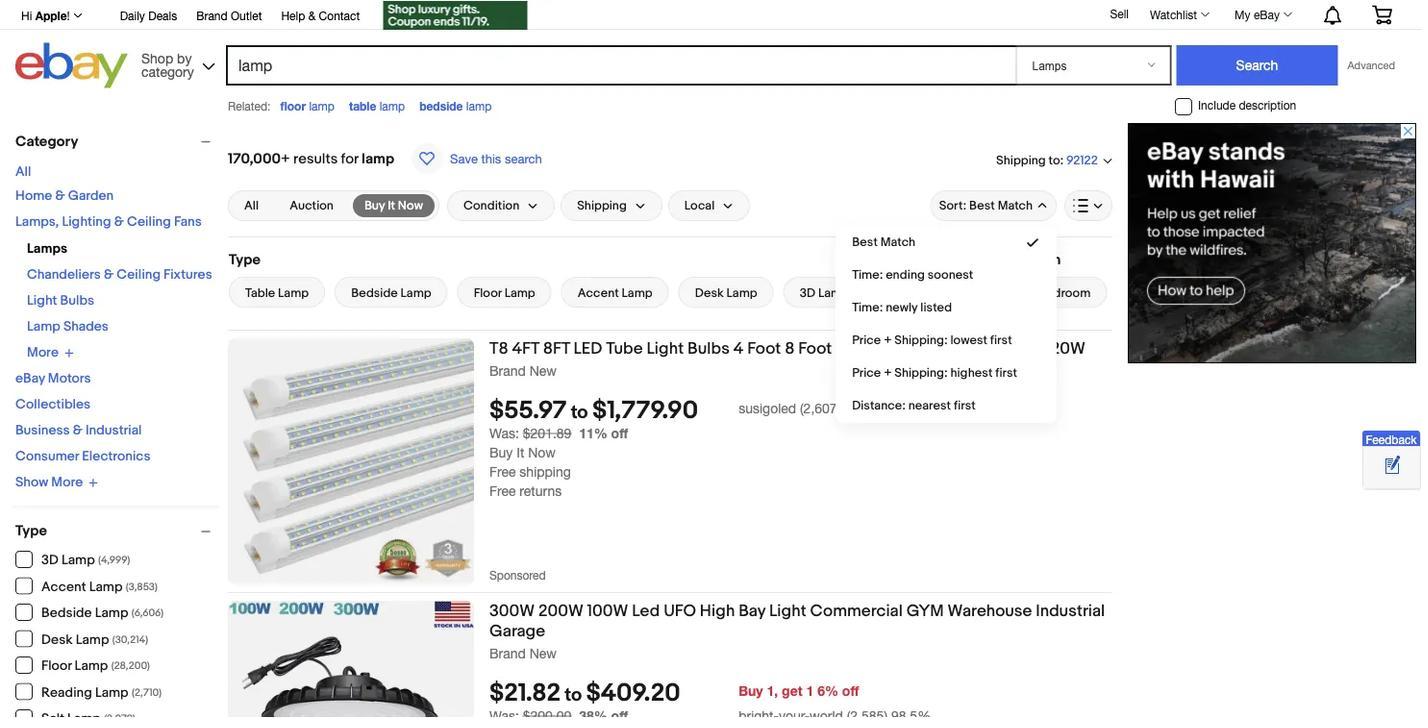 Task type: describe. For each thing, give the bounding box(es) containing it.
floor
[[280, 99, 306, 113]]

+ for price + shipping: highest first
[[884, 366, 892, 381]]

light bulbs link
[[27, 293, 94, 309]]

time: newly listed link
[[837, 291, 1056, 324]]

show more
[[15, 475, 83, 491]]

industrial inside ebay motors collectibles business & industrial consumer electronics
[[86, 423, 142, 439]]

desk lamp (30,214)
[[41, 632, 148, 648]]

0 vertical spatial all
[[15, 164, 31, 180]]

t8 4ft 8ft led tube light bulbs 4 foot 8 foot led shop light fixture 60w 120w link
[[489, 338, 1113, 362]]

3d for 3d lamp (4,999)
[[41, 552, 58, 569]]

bedside
[[419, 99, 463, 113]]

$21.82 to $409.20
[[489, 679, 681, 709]]

condition button
[[447, 190, 555, 221]]

advertisement region
[[1128, 123, 1416, 363]]

auction
[[290, 198, 334, 213]]

time: for time: newly listed
[[852, 300, 883, 315]]

your shopping cart image
[[1371, 5, 1393, 24]]

lamp for floor lamp
[[504, 286, 535, 301]]

light inside 300w 200w 100w led ufo high bay light commercial gym warehouse industrial garage brand new
[[769, 601, 806, 621]]

save this search
[[450, 151, 542, 166]]

consumer
[[15, 449, 79, 465]]

bedside for bedside lamp
[[351, 286, 398, 301]]

price + shipping: lowest first
[[852, 333, 1012, 348]]

accent lamp link
[[561, 277, 669, 308]]

shop inside t8 4ft 8ft led tube light bulbs 4 foot 8 foot led shop light fixture 60w 120w brand new
[[868, 338, 907, 359]]

(2,710)
[[132, 687, 162, 699]]

1 vertical spatial type
[[15, 523, 47, 540]]

bulbs for lamp
[[60, 293, 94, 309]]

reading lamp link
[[875, 277, 988, 308]]

time: ending soonest link
[[837, 259, 1056, 291]]

more button
[[27, 345, 74, 361]]

floor for floor lamp
[[474, 286, 502, 301]]

bay
[[739, 601, 766, 621]]

consumer electronics link
[[15, 449, 150, 465]]

help
[[281, 9, 305, 22]]

buy it now link
[[353, 194, 435, 217]]

buy inside susigoled (2,607) 99.2% was: $201.89 11% off buy it now free shipping free returns
[[489, 444, 513, 460]]

!
[[67, 9, 70, 22]]

apple
[[35, 9, 67, 22]]

desk for desk lamp (30,214)
[[41, 632, 73, 648]]

returns
[[520, 483, 562, 499]]

lamp for floor lamp
[[309, 99, 335, 113]]

99.2%
[[844, 400, 884, 416]]

ceiling for fans
[[127, 214, 171, 230]]

new inside 300w 200w 100w led ufo high bay light commercial gym warehouse industrial garage brand new
[[530, 645, 557, 661]]

susigoled
[[739, 400, 796, 416]]

buy for buy it now
[[364, 198, 385, 213]]

1 foot from the left
[[747, 338, 781, 359]]

advanced
[[1348, 59, 1395, 72]]

lamp for table lamp
[[380, 99, 405, 113]]

bedroom link
[[1022, 277, 1107, 308]]

search
[[505, 151, 542, 166]]

sort: best match
[[939, 198, 1033, 213]]

table lamp link
[[229, 277, 325, 308]]

to for shipping to
[[1049, 153, 1060, 168]]

shades
[[63, 319, 109, 335]]

lamps,
[[15, 214, 59, 230]]

lamp inside main content
[[362, 150, 394, 167]]

description
[[1239, 99, 1296, 112]]

lamps, lighting & ceiling fans
[[15, 214, 202, 230]]

$21.82
[[489, 679, 561, 709]]

to for $21.82
[[565, 684, 582, 707]]

shipping button
[[561, 190, 662, 221]]

0 vertical spatial all link
[[15, 164, 31, 180]]

shipping for shipping to : 92122
[[996, 153, 1046, 168]]

0 horizontal spatial match
[[881, 235, 916, 250]]

light right tube
[[647, 338, 684, 359]]

1,
[[767, 683, 778, 699]]

condition
[[463, 198, 519, 213]]

my
[[1235, 8, 1251, 21]]

$409.20
[[586, 679, 681, 709]]

table
[[349, 99, 376, 113]]

fans
[[174, 214, 202, 230]]

motors
[[48, 371, 91, 387]]

8ft
[[543, 338, 570, 359]]

& right home
[[55, 188, 65, 204]]

collectibles
[[15, 397, 91, 413]]

feedback
[[1366, 433, 1417, 446]]

buy it now
[[364, 198, 423, 213]]

170,000
[[228, 150, 281, 167]]

first for price + shipping: highest first
[[995, 366, 1017, 381]]

sort: best match button
[[930, 190, 1057, 221]]

tube
[[606, 338, 643, 359]]

1 led from the left
[[574, 338, 602, 359]]

garage
[[489, 621, 545, 641]]

lighting
[[62, 214, 111, 230]]

match inside 'dropdown button'
[[998, 198, 1033, 213]]

bedside lamp
[[419, 99, 492, 113]]

lamp for 3d lamp
[[818, 286, 849, 301]]

listed
[[920, 300, 952, 315]]

newly
[[886, 300, 918, 315]]

my ebay
[[1235, 8, 1280, 21]]

brand inside t8 4ft 8ft led tube light bulbs 4 foot 8 foot led shop light fixture 60w 120w brand new
[[489, 363, 526, 378]]

buy 1, get 1 6% off
[[739, 683, 859, 699]]

time: for time: ending soonest
[[852, 268, 883, 282]]

auction link
[[278, 194, 345, 217]]

300w 200w 100w led ufo high bay light commercial gym warehouse industrial garage link
[[489, 601, 1113, 645]]

bedside lamp (6,606)
[[41, 605, 164, 622]]

this
[[481, 151, 501, 166]]

home & garden
[[15, 188, 114, 204]]

show more button
[[15, 475, 98, 491]]

now inside susigoled (2,607) 99.2% was: $201.89 11% off buy it now free shipping free returns
[[528, 444, 556, 460]]

business & industrial link
[[15, 423, 142, 439]]

$55.97 to $1,779.90
[[489, 396, 698, 426]]

ebay inside ebay motors collectibles business & industrial consumer electronics
[[15, 371, 45, 387]]

floor for floor lamp (28,200)
[[41, 658, 72, 675]]

1 vertical spatial more
[[51, 475, 83, 491]]

bulbs for 4
[[688, 338, 730, 359]]

1 horizontal spatial all link
[[233, 194, 270, 217]]

light inside lamps chandeliers & ceiling fixtures light bulbs lamp shades
[[27, 293, 57, 309]]

bedroom
[[1038, 286, 1091, 301]]

3d for 3d lamp
[[800, 286, 816, 301]]

price + shipping: highest first
[[852, 366, 1017, 381]]

now inside text field
[[398, 198, 423, 213]]

300w 200w 100w led ufo high bay light commercial gym warehouse industrial garage heading
[[489, 601, 1105, 641]]

price for price + shipping: highest first
[[852, 366, 881, 381]]

1
[[806, 683, 814, 699]]

led
[[632, 601, 660, 621]]

save this search button
[[406, 142, 548, 175]]

electronics
[[82, 449, 150, 465]]

170,000 + results for lamp
[[228, 150, 394, 167]]

ebay motors collectibles business & industrial consumer electronics
[[15, 371, 150, 465]]

floor lamp
[[280, 99, 335, 113]]

& inside ebay motors collectibles business & industrial consumer electronics
[[73, 423, 83, 439]]

(6,606)
[[132, 607, 164, 620]]

shipping: for lowest
[[895, 333, 948, 348]]

main content containing $55.97
[[228, 123, 1113, 718]]

desk lamp link
[[679, 277, 774, 308]]

to for $55.97
[[571, 402, 588, 424]]

sort:
[[939, 198, 967, 213]]

reading for reading lamp (2,710)
[[41, 685, 92, 701]]

off inside susigoled (2,607) 99.2% was: $201.89 11% off buy it now free shipping free returns
[[611, 425, 628, 441]]

shipping for shipping
[[577, 198, 627, 213]]

table lamp
[[245, 286, 309, 301]]

gym
[[906, 601, 944, 621]]

commercial
[[810, 601, 903, 621]]

ceiling for fixtures
[[117, 267, 161, 283]]

accent for accent lamp
[[578, 286, 619, 301]]

(2,607)
[[800, 400, 841, 416]]

collectibles link
[[15, 397, 91, 413]]

help & contact link
[[281, 6, 360, 27]]

lamp for bedside lamp
[[401, 286, 431, 301]]



Task type: locate. For each thing, give the bounding box(es) containing it.
1 vertical spatial ebay
[[15, 371, 45, 387]]

lamp for table lamp
[[278, 286, 309, 301]]

1 horizontal spatial type
[[229, 251, 261, 268]]

1 vertical spatial accent
[[41, 579, 86, 595]]

1 vertical spatial reading
[[41, 685, 92, 701]]

1 vertical spatial brand
[[489, 363, 526, 378]]

lamp for accent lamp (3,853)
[[89, 579, 123, 595]]

lamp for desk lamp (30,214)
[[76, 632, 109, 648]]

(3,853)
[[126, 581, 157, 593]]

0 vertical spatial type
[[229, 251, 261, 268]]

shipping:
[[895, 333, 948, 348], [895, 366, 948, 381]]

1 vertical spatial time:
[[852, 300, 883, 315]]

shipping inside dropdown button
[[577, 198, 627, 213]]

Buy It Now selected text field
[[364, 197, 423, 214]]

1 horizontal spatial 3d
[[800, 286, 816, 301]]

1 horizontal spatial bedside
[[351, 286, 398, 301]]

300w
[[489, 601, 535, 621]]

0 vertical spatial bulbs
[[60, 293, 94, 309]]

lamp down soonest
[[941, 286, 972, 301]]

& right chandeliers
[[104, 267, 114, 283]]

time: down best match
[[852, 268, 883, 282]]

new inside t8 4ft 8ft led tube light bulbs 4 foot 8 foot led shop light fixture 60w 120w brand new
[[530, 363, 557, 378]]

all down 170,000
[[244, 198, 259, 213]]

bulbs inside lamps chandeliers & ceiling fixtures light bulbs lamp shades
[[60, 293, 94, 309]]

best right sort:
[[969, 198, 995, 213]]

type inside main content
[[229, 251, 261, 268]]

0 vertical spatial brand
[[196, 9, 228, 22]]

lamp
[[309, 99, 335, 113], [380, 99, 405, 113], [466, 99, 492, 113], [362, 150, 394, 167]]

0 vertical spatial free
[[489, 464, 516, 480]]

2 vertical spatial brand
[[489, 645, 526, 661]]

to inside the shipping to : 92122
[[1049, 153, 1060, 168]]

desk lamp
[[695, 286, 757, 301]]

0 horizontal spatial bedside
[[41, 605, 92, 622]]

lamp for bedside lamp
[[466, 99, 492, 113]]

1 vertical spatial shop
[[868, 338, 907, 359]]

& inside account navigation
[[308, 9, 316, 22]]

0 vertical spatial shipping
[[996, 153, 1046, 168]]

lamp for reading lamp
[[941, 286, 972, 301]]

desk
[[695, 286, 724, 301], [41, 632, 73, 648]]

1 vertical spatial shipping
[[577, 198, 627, 213]]

bulbs
[[60, 293, 94, 309], [688, 338, 730, 359]]

it inside buy it now selected text field
[[388, 198, 395, 213]]

0 vertical spatial new
[[530, 363, 557, 378]]

light up price + shipping: highest first
[[911, 338, 948, 359]]

off right 6%
[[842, 683, 859, 699]]

lamp right bedside
[[466, 99, 492, 113]]

t8 4ft 8ft led tube light bulbs 4 foot 8 foot led shop light fixture 60w 120w heading
[[489, 338, 1085, 359]]

desk down local dropdown button
[[695, 286, 724, 301]]

lamp for desk lamp
[[727, 286, 757, 301]]

it right auction link
[[388, 198, 395, 213]]

all
[[15, 164, 31, 180], [244, 198, 259, 213]]

watchlist link
[[1139, 3, 1218, 26]]

type up table
[[229, 251, 261, 268]]

lamp down accent lamp (3,853)
[[95, 605, 128, 622]]

shipping
[[996, 153, 1046, 168], [577, 198, 627, 213]]

0 vertical spatial time:
[[852, 268, 883, 282]]

2 time: from the top
[[852, 300, 883, 315]]

lamp up the 4
[[727, 286, 757, 301]]

first right 'lowest'
[[990, 333, 1012, 348]]

listing options selector. list view selected. image
[[1073, 198, 1104, 213]]

1 horizontal spatial now
[[528, 444, 556, 460]]

shop down the newly
[[868, 338, 907, 359]]

it inside susigoled (2,607) 99.2% was: $201.89 11% off buy it now free shipping free returns
[[517, 444, 524, 460]]

1 price from the top
[[852, 333, 881, 348]]

chandeliers
[[27, 267, 101, 283]]

1 horizontal spatial shipping
[[996, 153, 1046, 168]]

brand
[[196, 9, 228, 22], [489, 363, 526, 378], [489, 645, 526, 661]]

bulbs up shades
[[60, 293, 94, 309]]

1 vertical spatial bedside
[[41, 605, 92, 622]]

floor lamp link
[[457, 277, 552, 308]]

ceiling left fixtures
[[117, 267, 161, 283]]

room
[[1022, 251, 1061, 268]]

2 foot from the left
[[798, 338, 832, 359]]

0 horizontal spatial shipping
[[577, 198, 627, 213]]

shipping inside the shipping to : 92122
[[996, 153, 1046, 168]]

shipping
[[520, 464, 571, 480]]

foot left 8
[[747, 338, 781, 359]]

light right bay
[[769, 601, 806, 621]]

200w
[[538, 601, 583, 621]]

1 vertical spatial new
[[530, 645, 557, 661]]

brand inside 'link'
[[196, 9, 228, 22]]

all inside main content
[[244, 198, 259, 213]]

1 free from the top
[[489, 464, 516, 480]]

1 vertical spatial floor
[[41, 658, 72, 675]]

home & garden link
[[15, 188, 114, 204]]

accent down 3d lamp (4,999)
[[41, 579, 86, 595]]

2 new from the top
[[530, 645, 557, 661]]

1 vertical spatial off
[[842, 683, 859, 699]]

+ for 170,000 + results for lamp
[[281, 150, 290, 167]]

led right 8
[[836, 338, 864, 359]]

1 new from the top
[[530, 363, 557, 378]]

first for price + shipping: lowest first
[[990, 333, 1012, 348]]

buy down 'was:'
[[489, 444, 513, 460]]

show
[[15, 475, 48, 491]]

desk up floor lamp (28,200)
[[41, 632, 73, 648]]

1 vertical spatial to
[[571, 402, 588, 424]]

lamps
[[27, 241, 67, 257]]

1 vertical spatial it
[[517, 444, 524, 460]]

floor up t8
[[474, 286, 502, 301]]

include description
[[1198, 99, 1296, 112]]

time: left the newly
[[852, 300, 883, 315]]

ebay motors link
[[15, 371, 91, 387]]

1 horizontal spatial accent
[[578, 286, 619, 301]]

fixtures
[[164, 267, 212, 283]]

shipping: for highest
[[895, 366, 948, 381]]

type down show in the left of the page
[[15, 523, 47, 540]]

0 vertical spatial accent
[[578, 286, 619, 301]]

floor lamp
[[474, 286, 535, 301]]

garden
[[68, 188, 114, 204]]

accent up tube
[[578, 286, 619, 301]]

3d lamp
[[800, 286, 849, 301]]

1 horizontal spatial buy
[[489, 444, 513, 460]]

1 horizontal spatial off
[[842, 683, 859, 699]]

desk inside desk lamp link
[[695, 286, 724, 301]]

92122
[[1066, 153, 1098, 168]]

industrial inside 300w 200w 100w led ufo high bay light commercial gym warehouse industrial garage brand new
[[1036, 601, 1105, 621]]

floor
[[474, 286, 502, 301], [41, 658, 72, 675]]

0 horizontal spatial accent
[[41, 579, 86, 595]]

shop inside the shop by category
[[141, 50, 173, 66]]

0 vertical spatial now
[[398, 198, 423, 213]]

best inside "sort: best match" 'dropdown button'
[[969, 198, 995, 213]]

lamp for floor lamp (28,200)
[[75, 658, 108, 675]]

3d up accent lamp (3,853)
[[41, 552, 58, 569]]

0 horizontal spatial desk
[[41, 632, 73, 648]]

new down garage
[[530, 645, 557, 661]]

more up ebay motors link
[[27, 345, 59, 361]]

best inside best match link
[[852, 235, 878, 250]]

0 vertical spatial ceiling
[[127, 214, 171, 230]]

susigoled (2,607) 99.2% was: $201.89 11% off buy it now free shipping free returns
[[489, 400, 884, 499]]

brand down t8
[[489, 363, 526, 378]]

lamp up floor lamp (28,200)
[[76, 632, 109, 648]]

more
[[27, 345, 59, 361], [51, 475, 83, 491]]

1 horizontal spatial all
[[244, 198, 259, 213]]

all up home
[[15, 164, 31, 180]]

0 vertical spatial first
[[990, 333, 1012, 348]]

0 vertical spatial floor
[[474, 286, 502, 301]]

warehouse
[[948, 601, 1032, 621]]

1 vertical spatial 3d
[[41, 552, 58, 569]]

0 horizontal spatial off
[[611, 425, 628, 441]]

home
[[15, 188, 52, 204]]

3d up t8 4ft 8ft led tube light bulbs 4 foot 8 foot led shop light fixture 60w 120w link
[[800, 286, 816, 301]]

ceiling left fans at the left
[[127, 214, 171, 230]]

ufo
[[664, 601, 696, 621]]

floor inside main content
[[474, 286, 502, 301]]

0 horizontal spatial foot
[[747, 338, 781, 359]]

buy for buy 1, get 1 6% off
[[739, 683, 763, 699]]

None submit
[[1177, 45, 1338, 86]]

1 vertical spatial first
[[995, 366, 1017, 381]]

0 vertical spatial to
[[1049, 153, 1060, 168]]

category
[[141, 63, 194, 79]]

ebay right my
[[1254, 8, 1280, 21]]

1 vertical spatial bulbs
[[688, 338, 730, 359]]

2 vertical spatial +
[[884, 366, 892, 381]]

0 horizontal spatial it
[[388, 198, 395, 213]]

lamp up more button
[[27, 319, 60, 335]]

all link down 170,000
[[233, 194, 270, 217]]

0 vertical spatial shipping:
[[895, 333, 948, 348]]

0 horizontal spatial industrial
[[86, 423, 142, 439]]

0 vertical spatial reading
[[891, 286, 938, 301]]

1 vertical spatial price
[[852, 366, 881, 381]]

to
[[1049, 153, 1060, 168], [571, 402, 588, 424], [565, 684, 582, 707]]

buy left 1,
[[739, 683, 763, 699]]

0 vertical spatial ebay
[[1254, 8, 1280, 21]]

0 horizontal spatial bulbs
[[60, 293, 94, 309]]

lamp up tube
[[622, 286, 653, 301]]

1 horizontal spatial led
[[836, 338, 864, 359]]

lowest
[[950, 333, 988, 348]]

free left the returns at bottom left
[[489, 483, 516, 499]]

reading inside main content
[[891, 286, 938, 301]]

lamp down floor lamp (28,200)
[[95, 685, 129, 701]]

+ up distance:
[[884, 366, 892, 381]]

industrial up electronics
[[86, 423, 142, 439]]

lamp for reading lamp (2,710)
[[95, 685, 129, 701]]

2 shipping: from the top
[[895, 366, 948, 381]]

all link up home
[[15, 164, 31, 180]]

& inside lamps chandeliers & ceiling fixtures light bulbs lamp shades
[[104, 267, 114, 283]]

3d inside 3d lamp link
[[800, 286, 816, 301]]

outlet
[[231, 9, 262, 22]]

300w 200w 100w led ufo high bay light commercial gym warehouse industrial garage brand new
[[489, 601, 1105, 661]]

0 horizontal spatial buy
[[364, 198, 385, 213]]

price up distance:
[[852, 366, 881, 381]]

$1,779.90
[[592, 396, 698, 426]]

0 vertical spatial more
[[27, 345, 59, 361]]

buy right auction link
[[364, 198, 385, 213]]

lamp left floor lamp
[[401, 286, 431, 301]]

new down 8ft
[[530, 363, 557, 378]]

reading down "time: ending soonest"
[[891, 286, 938, 301]]

& right lighting
[[114, 214, 124, 230]]

0 vertical spatial buy
[[364, 198, 385, 213]]

lamp inside lamps chandeliers & ceiling fixtures light bulbs lamp shades
[[27, 319, 60, 335]]

local
[[684, 198, 715, 213]]

daily deals link
[[120, 6, 177, 27]]

shop left by
[[141, 50, 173, 66]]

1 horizontal spatial ebay
[[1254, 8, 1280, 21]]

0 vertical spatial bedside
[[351, 286, 398, 301]]

floor lamp (28,200)
[[41, 658, 150, 675]]

bedside for bedside lamp (6,606)
[[41, 605, 92, 622]]

lamp right table
[[380, 99, 405, 113]]

reading down floor lamp (28,200)
[[41, 685, 92, 701]]

foot right 8
[[798, 338, 832, 359]]

accent for accent lamp (3,853)
[[41, 579, 86, 595]]

ceiling inside lamps chandeliers & ceiling fixtures light bulbs lamp shades
[[117, 267, 161, 283]]

t8 4ft 8ft led tube light bulbs 4 foot 8 foot led shop light fixture 60w 120w brand new
[[489, 338, 1085, 378]]

0 horizontal spatial now
[[398, 198, 423, 213]]

high
[[700, 601, 735, 621]]

lamp down desk lamp (30,214)
[[75, 658, 108, 675]]

lamp for bedside lamp (6,606)
[[95, 605, 128, 622]]

(30,214)
[[112, 634, 148, 646]]

lamp shades link
[[27, 319, 109, 335]]

Search for anything text field
[[229, 47, 1012, 84]]

floor down desk lamp (30,214)
[[41, 658, 72, 675]]

2 price from the top
[[852, 366, 881, 381]]

ebay inside account navigation
[[1254, 8, 1280, 21]]

brand inside 300w 200w 100w led ufo high bay light commercial gym warehouse industrial garage brand new
[[489, 645, 526, 661]]

best up "time: ending soonest"
[[852, 235, 878, 250]]

1 time: from the top
[[852, 268, 883, 282]]

to inside "$21.82 to $409.20"
[[565, 684, 582, 707]]

was:
[[489, 425, 519, 441]]

led right 8ft
[[574, 338, 602, 359]]

lamp up accent lamp (3,853)
[[61, 552, 95, 569]]

shop by category banner
[[11, 0, 1407, 93]]

shipping to : 92122
[[996, 153, 1098, 168]]

1 horizontal spatial bulbs
[[688, 338, 730, 359]]

1 horizontal spatial best
[[969, 198, 995, 213]]

1 horizontal spatial foot
[[798, 338, 832, 359]]

0 vertical spatial match
[[998, 198, 1033, 213]]

it down 'was:'
[[517, 444, 524, 460]]

hi
[[21, 9, 32, 22]]

shipping up accent lamp link
[[577, 198, 627, 213]]

industrial right warehouse
[[1036, 601, 1105, 621]]

0 horizontal spatial best
[[852, 235, 878, 250]]

1 vertical spatial desk
[[41, 632, 73, 648]]

0 vertical spatial industrial
[[86, 423, 142, 439]]

bedside up desk lamp (30,214)
[[41, 605, 92, 622]]

0 vertical spatial shop
[[141, 50, 173, 66]]

lamp right table
[[278, 286, 309, 301]]

lamp for accent lamp
[[622, 286, 653, 301]]

1 vertical spatial match
[[881, 235, 916, 250]]

+ for price + shipping: lowest first
[[884, 333, 892, 348]]

lamp right the "for"
[[362, 150, 394, 167]]

1 vertical spatial best
[[852, 235, 878, 250]]

2 vertical spatial to
[[565, 684, 582, 707]]

0 horizontal spatial all
[[15, 164, 31, 180]]

to right $21.82 on the left bottom of page
[[565, 684, 582, 707]]

2 led from the left
[[836, 338, 864, 359]]

buy inside text field
[[364, 198, 385, 213]]

bulbs left the 4
[[688, 338, 730, 359]]

first inside 'link'
[[954, 398, 976, 413]]

0 vertical spatial 3d
[[800, 286, 816, 301]]

price + shipping: lowest first link
[[837, 324, 1056, 357]]

0 vertical spatial it
[[388, 198, 395, 213]]

(28,200)
[[111, 660, 150, 673]]

1 vertical spatial +
[[884, 333, 892, 348]]

2 free from the top
[[489, 483, 516, 499]]

industrial
[[86, 423, 142, 439], [1036, 601, 1105, 621]]

price for price + shipping: lowest first
[[852, 333, 881, 348]]

light down chandeliers
[[27, 293, 57, 309]]

0 vertical spatial price
[[852, 333, 881, 348]]

0 horizontal spatial ebay
[[15, 371, 45, 387]]

t8 4ft 8ft led tube light bulbs 4 foot 8 foot led shop light fixture 60w 120w image
[[228, 338, 474, 585]]

accent inside main content
[[578, 286, 619, 301]]

& right help at the left top of the page
[[308, 9, 316, 22]]

contact
[[319, 9, 360, 22]]

advanced link
[[1338, 46, 1405, 85]]

1 shipping: from the top
[[895, 333, 948, 348]]

to inside the $55.97 to $1,779.90
[[571, 402, 588, 424]]

first down 60w at the right top
[[995, 366, 1017, 381]]

lamp right floor
[[309, 99, 335, 113]]

reading for reading lamp
[[891, 286, 938, 301]]

brand left outlet at top
[[196, 9, 228, 22]]

1 horizontal spatial reading
[[891, 286, 938, 301]]

0 horizontal spatial all link
[[15, 164, 31, 180]]

best match link
[[837, 226, 1056, 259]]

deals
[[148, 9, 177, 22]]

distance:
[[852, 398, 906, 413]]

price down time: newly listed
[[852, 333, 881, 348]]

120w
[[1045, 338, 1085, 359]]

bedside down buy it now selected text field
[[351, 286, 398, 301]]

3d lamp (4,999)
[[41, 552, 130, 569]]

0 horizontal spatial reading
[[41, 685, 92, 701]]

free down 'was:'
[[489, 464, 516, 480]]

to left 92122
[[1049, 153, 1060, 168]]

2 vertical spatial first
[[954, 398, 976, 413]]

lamp up bedside lamp (6,606)
[[89, 579, 123, 595]]

bedside
[[351, 286, 398, 301], [41, 605, 92, 622]]

account navigation
[[11, 0, 1407, 32]]

match down the shipping to : 92122
[[998, 198, 1033, 213]]

first down highest
[[954, 398, 976, 413]]

+ down the newly
[[884, 333, 892, 348]]

shipping: up distance: nearest first
[[895, 366, 948, 381]]

4
[[733, 338, 744, 359]]

ebay down more button
[[15, 371, 45, 387]]

desk for desk lamp
[[695, 286, 724, 301]]

300w 200w 100w led ufo high bay light commercial gym warehouse industrial garage image
[[228, 601, 474, 718]]

0 vertical spatial desk
[[695, 286, 724, 301]]

soonest
[[928, 268, 973, 282]]

lamp up 4ft at the left top of the page
[[504, 286, 535, 301]]

sell
[[1110, 7, 1129, 20]]

first
[[990, 333, 1012, 348], [995, 366, 1017, 381], [954, 398, 976, 413]]

distance: nearest first
[[852, 398, 976, 413]]

lamp up t8 4ft 8ft led tube light bulbs 4 foot 8 foot led shop light fixture 60w 120w link
[[818, 286, 849, 301]]

lamp for 3d lamp (4,999)
[[61, 552, 95, 569]]

1 vertical spatial now
[[528, 444, 556, 460]]

0 vertical spatial best
[[969, 198, 995, 213]]

shipping: up price + shipping: highest first
[[895, 333, 948, 348]]

main content
[[228, 123, 1113, 718]]

shipping left ':'
[[996, 153, 1046, 168]]

get the coupon image
[[383, 1, 527, 30]]

brand down garage
[[489, 645, 526, 661]]

to up 11%
[[571, 402, 588, 424]]

0 horizontal spatial led
[[574, 338, 602, 359]]

1 horizontal spatial match
[[998, 198, 1033, 213]]

2 vertical spatial buy
[[739, 683, 763, 699]]

0 horizontal spatial shop
[[141, 50, 173, 66]]

1 horizontal spatial shop
[[868, 338, 907, 359]]

local button
[[668, 190, 750, 221]]

more down consumer electronics link
[[51, 475, 83, 491]]

match up ending
[[881, 235, 916, 250]]

none submit inside shop by category banner
[[1177, 45, 1338, 86]]

off right 11%
[[611, 425, 628, 441]]

1 vertical spatial all
[[244, 198, 259, 213]]

& up consumer electronics link
[[73, 423, 83, 439]]

bulbs inside t8 4ft 8ft led tube light bulbs 4 foot 8 foot led shop light fixture 60w 120w brand new
[[688, 338, 730, 359]]

1 horizontal spatial industrial
[[1036, 601, 1105, 621]]

0 vertical spatial off
[[611, 425, 628, 441]]

bedside inside main content
[[351, 286, 398, 301]]

1 vertical spatial ceiling
[[117, 267, 161, 283]]

4ft
[[512, 338, 539, 359]]

highest
[[950, 366, 993, 381]]

daily deals
[[120, 9, 177, 22]]

1 vertical spatial industrial
[[1036, 601, 1105, 621]]

type button
[[15, 523, 219, 540]]

11%
[[579, 425, 607, 441]]

+ left the results
[[281, 150, 290, 167]]



Task type: vqa. For each thing, say whether or not it's contained in the screenshot.


